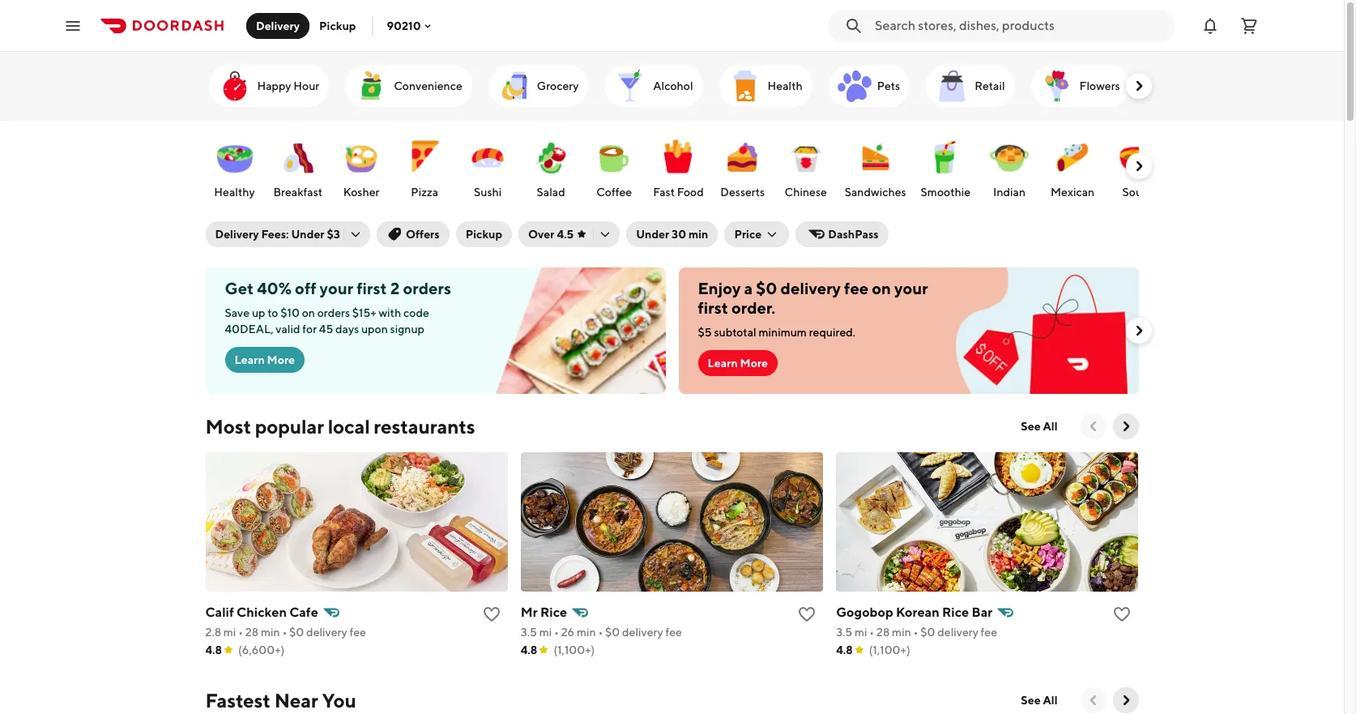 Task type: locate. For each thing, give the bounding box(es) containing it.
next button of carousel image
[[1131, 158, 1147, 174], [1131, 323, 1147, 339]]

2 horizontal spatial 4.8
[[837, 644, 853, 657]]

valid
[[276, 323, 300, 336]]

mi down mr rice
[[540, 626, 552, 639]]

1 vertical spatial pickup
[[466, 228, 503, 241]]

2 next button of carousel image from the top
[[1131, 323, 1147, 339]]

under left 30
[[636, 228, 670, 241]]

on inside enjoy a $0 delivery fee on your first order.
[[872, 279, 892, 297]]

2 all from the top
[[1044, 694, 1058, 707]]

learn more button down 40deal,
[[225, 347, 305, 373]]

see for fastest near you
[[1022, 694, 1041, 707]]

mr rice
[[521, 605, 568, 620]]

health image
[[726, 66, 765, 105]]

1 vertical spatial previous button of carousel image
[[1086, 692, 1102, 708]]

see all link
[[1012, 413, 1068, 439], [1012, 687, 1068, 713]]

1 vertical spatial pickup button
[[456, 221, 512, 247]]

1 horizontal spatial learn more button
[[698, 350, 778, 376]]

(6,600+)
[[238, 644, 285, 657]]

under inside button
[[636, 228, 670, 241]]

see all for fastest near you
[[1022, 694, 1058, 707]]

notification bell image
[[1201, 16, 1221, 35]]

under 30 min button
[[627, 221, 718, 247]]

open menu image
[[63, 16, 83, 35]]

on up the for
[[302, 306, 315, 319]]

more
[[267, 353, 295, 366], [741, 357, 768, 370]]

delivery up "happy"
[[256, 19, 300, 32]]

26
[[561, 626, 575, 639]]

min down gogobop korean rice bar
[[892, 626, 912, 639]]

delivery for delivery
[[256, 19, 300, 32]]

0 vertical spatial delivery
[[256, 19, 300, 32]]

0 vertical spatial see
[[1022, 420, 1041, 433]]

0 horizontal spatial learn more
[[235, 353, 295, 366]]

indian
[[994, 186, 1026, 199]]

learn more button
[[225, 347, 305, 373], [698, 350, 778, 376]]

3 • from the left
[[554, 626, 559, 639]]

grocery
[[537, 79, 579, 92]]

click to add this store to your saved list image left mr
[[482, 605, 502, 624]]

0 vertical spatial pickup
[[319, 19, 356, 32]]

1 vertical spatial next button of carousel image
[[1118, 418, 1134, 434]]

learn more button down subtotal
[[698, 350, 778, 376]]

delivery left the fees:
[[215, 228, 259, 241]]

0 horizontal spatial rice
[[541, 605, 568, 620]]

1 horizontal spatial rice
[[943, 605, 970, 620]]

3 $​0 from the left
[[921, 626, 936, 639]]

your
[[320, 279, 354, 297], [895, 279, 929, 297]]

1 horizontal spatial orders
[[403, 279, 451, 297]]

1 see from the top
[[1022, 420, 1041, 433]]

4.8 for mr rice
[[521, 644, 538, 657]]

1 vertical spatial next button of carousel image
[[1131, 323, 1147, 339]]

2 previous button of carousel image from the top
[[1086, 692, 1102, 708]]

1 previous button of carousel image from the top
[[1086, 418, 1102, 434]]

mr
[[521, 605, 538, 620]]

first inside enjoy a $0 delivery fee on your first order.
[[698, 298, 729, 317]]

chicken
[[237, 605, 287, 620]]

3.5 down mr
[[521, 626, 537, 639]]

first down enjoy
[[698, 298, 729, 317]]

min up (6,600+)
[[261, 626, 280, 639]]

0 horizontal spatial more
[[267, 353, 295, 366]]

4.8 down gogobop
[[837, 644, 853, 657]]

0 horizontal spatial your
[[320, 279, 354, 297]]

$5
[[698, 326, 712, 339]]

cafe
[[290, 605, 318, 620]]

0 horizontal spatial 4.8
[[205, 644, 222, 657]]

0 horizontal spatial (1,100+)
[[554, 644, 595, 657]]

1 horizontal spatial first
[[698, 298, 729, 317]]

delivery for calif chicken cafe
[[306, 626, 347, 639]]

0 vertical spatial next button of carousel image
[[1131, 78, 1147, 94]]

mi for mr
[[540, 626, 552, 639]]

$​0
[[289, 626, 304, 639], [606, 626, 620, 639], [921, 626, 936, 639]]

2 horizontal spatial mi
[[855, 626, 868, 639]]

1 $​0 from the left
[[289, 626, 304, 639]]

mi right 2.8
[[224, 626, 236, 639]]

4.8 down mr
[[521, 644, 538, 657]]

0 horizontal spatial $​0
[[289, 626, 304, 639]]

learn down 40deal,
[[235, 353, 265, 366]]

1 3.5 from the left
[[521, 626, 537, 639]]

under 30 min
[[636, 228, 709, 241]]

all
[[1044, 420, 1058, 433], [1044, 694, 1058, 707]]

health link
[[719, 65, 813, 107]]

1 all from the top
[[1044, 420, 1058, 433]]

5 • from the left
[[870, 626, 875, 639]]

0 vertical spatial pickup button
[[310, 13, 366, 39]]

gogobop
[[837, 605, 894, 620]]

1 horizontal spatial 4.8
[[521, 644, 538, 657]]

$​0 down cafe
[[289, 626, 304, 639]]

1 vertical spatial delivery
[[215, 228, 259, 241]]

2 your from the left
[[895, 279, 929, 297]]

(1,100+) down 26
[[554, 644, 595, 657]]

0 horizontal spatial 3.5
[[521, 626, 537, 639]]

2 click to add this store to your saved list image from the left
[[798, 605, 817, 624]]

bar
[[972, 605, 993, 620]]

1 vertical spatial see all link
[[1012, 687, 1068, 713]]

flowers link
[[1032, 65, 1130, 107]]

1 vertical spatial all
[[1044, 694, 1058, 707]]

1 horizontal spatial pickup
[[466, 228, 503, 241]]

all for most popular local restaurants
[[1044, 420, 1058, 433]]

0 horizontal spatial on
[[302, 306, 315, 319]]

learn for get 40% off your first 2 orders
[[235, 353, 265, 366]]

delivery right $0
[[781, 279, 841, 297]]

1 horizontal spatial 28
[[877, 626, 890, 639]]

4.8 for calif chicken cafe
[[205, 644, 222, 657]]

more down valid
[[267, 353, 295, 366]]

click to add this store to your saved list image left gogobop
[[798, 605, 817, 624]]

2 4.8 from the left
[[521, 644, 538, 657]]

1 4.8 from the left
[[205, 644, 222, 657]]

fee
[[845, 279, 869, 297], [350, 626, 366, 639], [666, 626, 682, 639], [981, 626, 998, 639]]

$​0 for korean
[[921, 626, 936, 639]]

0 vertical spatial on
[[872, 279, 892, 297]]

most popular local restaurants
[[205, 415, 475, 438]]

1 horizontal spatial click to add this store to your saved list image
[[798, 605, 817, 624]]

pickup
[[319, 19, 356, 32], [466, 228, 503, 241]]

orders inside save up to $10 on orders $15+ with code 40deal, valid for 45 days upon signup
[[317, 306, 350, 319]]

$​0 for rice
[[606, 626, 620, 639]]

0 vertical spatial next button of carousel image
[[1131, 158, 1147, 174]]

previous button of carousel image
[[1086, 418, 1102, 434], [1086, 692, 1102, 708]]

1 horizontal spatial on
[[872, 279, 892, 297]]

healthy
[[214, 186, 255, 199]]

1 vertical spatial first
[[698, 298, 729, 317]]

click to add this store to your saved list image
[[482, 605, 502, 624], [798, 605, 817, 624]]

under left $3
[[291, 228, 325, 241]]

30
[[672, 228, 687, 241]]

2 28 from the left
[[877, 626, 890, 639]]

price
[[735, 228, 762, 241]]

4.8 for gogobop korean rice bar
[[837, 644, 853, 657]]

sandwiches
[[845, 186, 907, 199]]

most popular local restaurants link
[[205, 413, 475, 439]]

2 $​0 from the left
[[606, 626, 620, 639]]

save
[[225, 306, 250, 319]]

1 horizontal spatial learn
[[708, 357, 738, 370]]

first left 2 at the top of the page
[[357, 279, 387, 297]]

2 see from the top
[[1022, 694, 1041, 707]]

more for a
[[741, 357, 768, 370]]

90210 button
[[387, 19, 434, 32]]

alcohol image
[[611, 66, 650, 105]]

1 see all link from the top
[[1012, 413, 1068, 439]]

0 horizontal spatial learn more button
[[225, 347, 305, 373]]

dashpass
[[829, 228, 879, 241]]

learn more down subtotal
[[708, 357, 768, 370]]

1 horizontal spatial $​0
[[606, 626, 620, 639]]

more down subtotal
[[741, 357, 768, 370]]

orders up 45
[[317, 306, 350, 319]]

minimum
[[759, 326, 807, 339]]

pets
[[878, 79, 901, 92]]

$​0 down the korean
[[921, 626, 936, 639]]

2 3.5 from the left
[[837, 626, 853, 639]]

3 4.8 from the left
[[837, 644, 853, 657]]

28 up (6,600+)
[[245, 626, 259, 639]]

delivery inside enjoy a $0 delivery fee on your first order.
[[781, 279, 841, 297]]

0 horizontal spatial first
[[357, 279, 387, 297]]

learn
[[235, 353, 265, 366], [708, 357, 738, 370]]

1 horizontal spatial mi
[[540, 626, 552, 639]]

over 4.5
[[529, 228, 574, 241]]

0 horizontal spatial 28
[[245, 626, 259, 639]]

min right 26
[[577, 626, 596, 639]]

1 vertical spatial orders
[[317, 306, 350, 319]]

1 horizontal spatial your
[[895, 279, 929, 297]]

alcohol
[[654, 79, 694, 92]]

(1,100+) for rice
[[554, 644, 595, 657]]

convenience image
[[352, 66, 391, 105]]

1 click to add this store to your saved list image from the left
[[482, 605, 502, 624]]

all for fastest near you
[[1044, 694, 1058, 707]]

see
[[1022, 420, 1041, 433], [1022, 694, 1041, 707]]

see all link for most popular local restaurants
[[1012, 413, 1068, 439]]

learn down subtotal
[[708, 357, 738, 370]]

4.8
[[205, 644, 222, 657], [521, 644, 538, 657], [837, 644, 853, 657]]

min right 30
[[689, 228, 709, 241]]

next button of carousel image
[[1131, 78, 1147, 94], [1118, 418, 1134, 434], [1118, 692, 1134, 708]]

rice left 'bar'
[[943, 605, 970, 620]]

2 horizontal spatial $​0
[[921, 626, 936, 639]]

0 items, open order cart image
[[1240, 16, 1260, 35]]

(1,100+) down 3.5 mi • 28 min • $​0 delivery fee
[[870, 644, 911, 657]]

1 vertical spatial on
[[302, 306, 315, 319]]

see all
[[1022, 420, 1058, 433], [1022, 694, 1058, 707]]

mi down gogobop
[[855, 626, 868, 639]]

0 horizontal spatial pickup
[[319, 19, 356, 32]]

mi
[[224, 626, 236, 639], [540, 626, 552, 639], [855, 626, 868, 639]]

3 mi from the left
[[855, 626, 868, 639]]

1 horizontal spatial pickup button
[[456, 221, 512, 247]]

1 mi from the left
[[224, 626, 236, 639]]

mi for gogobop
[[855, 626, 868, 639]]

pickup button
[[310, 13, 366, 39], [456, 221, 512, 247]]

next button of carousel image for fastest near you
[[1118, 692, 1134, 708]]

1 28 from the left
[[245, 626, 259, 639]]

delivery
[[781, 279, 841, 297], [306, 626, 347, 639], [623, 626, 664, 639], [938, 626, 979, 639]]

1 horizontal spatial 3.5
[[837, 626, 853, 639]]

0 horizontal spatial click to add this store to your saved list image
[[482, 605, 502, 624]]

chinese
[[785, 186, 827, 199]]

0 vertical spatial previous button of carousel image
[[1086, 418, 1102, 434]]

orders
[[403, 279, 451, 297], [317, 306, 350, 319]]

see for most popular local restaurants
[[1022, 420, 1041, 433]]

learn more button for a
[[698, 350, 778, 376]]

1 horizontal spatial under
[[636, 228, 670, 241]]

on
[[872, 279, 892, 297], [302, 306, 315, 319]]

1 your from the left
[[320, 279, 354, 297]]

$​0 for chicken
[[289, 626, 304, 639]]

delivery down cafe
[[306, 626, 347, 639]]

2 (1,100+) from the left
[[870, 644, 911, 657]]

code
[[404, 306, 429, 319]]

0 vertical spatial all
[[1044, 420, 1058, 433]]

3.5 down gogobop
[[837, 626, 853, 639]]

1 horizontal spatial learn more
[[708, 357, 768, 370]]

1 vertical spatial see all
[[1022, 694, 1058, 707]]

fast food
[[653, 186, 704, 199]]

1 (1,100+) from the left
[[554, 644, 595, 657]]

delivery inside delivery button
[[256, 19, 300, 32]]

2 under from the left
[[636, 228, 670, 241]]

0 horizontal spatial under
[[291, 228, 325, 241]]

get
[[225, 279, 254, 297]]

1 horizontal spatial more
[[741, 357, 768, 370]]

0 vertical spatial see all
[[1022, 420, 1058, 433]]

0 horizontal spatial mi
[[224, 626, 236, 639]]

rice up 26
[[541, 605, 568, 620]]

2
[[391, 279, 400, 297]]

learn more down 40deal,
[[235, 353, 295, 366]]

click to add this store to your saved list image for calif chicken cafe
[[482, 605, 502, 624]]

pickup button down the sushi
[[456, 221, 512, 247]]

coffee
[[597, 186, 632, 199]]

1 vertical spatial see
[[1022, 694, 1041, 707]]

3.5 mi • 28 min • $​0 delivery fee
[[837, 626, 998, 639]]

fees:
[[261, 228, 289, 241]]

sushi
[[474, 186, 502, 199]]

required.
[[809, 326, 856, 339]]

pets image
[[835, 66, 874, 105]]

0 horizontal spatial learn
[[235, 353, 265, 366]]

signup
[[390, 323, 425, 336]]

1 horizontal spatial (1,100+)
[[870, 644, 911, 657]]

calif
[[205, 605, 234, 620]]

2 see all from the top
[[1022, 694, 1058, 707]]

pickup button left 90210
[[310, 13, 366, 39]]

2 vertical spatial next button of carousel image
[[1118, 692, 1134, 708]]

4.8 down 2.8
[[205, 644, 222, 657]]

delivery for mr rice
[[623, 626, 664, 639]]

pickup right delivery button
[[319, 19, 356, 32]]

subtotal
[[714, 326, 757, 339]]

0 horizontal spatial orders
[[317, 306, 350, 319]]

order.
[[732, 298, 776, 317]]

local
[[328, 415, 370, 438]]

delivery
[[256, 19, 300, 32], [215, 228, 259, 241]]

0 vertical spatial first
[[357, 279, 387, 297]]

0 vertical spatial see all link
[[1012, 413, 1068, 439]]

0 vertical spatial orders
[[403, 279, 451, 297]]

previous button of carousel image for fastest near you
[[1086, 692, 1102, 708]]

fee inside enjoy a $0 delivery fee on your first order.
[[845, 279, 869, 297]]

min inside button
[[689, 228, 709, 241]]

your inside enjoy a $0 delivery fee on your first order.
[[895, 279, 929, 297]]

delivery right 26
[[623, 626, 664, 639]]

on inside save up to $10 on orders $15+ with code 40deal, valid for 45 days upon signup
[[302, 306, 315, 319]]

delivery down 'bar'
[[938, 626, 979, 639]]

2 see all link from the top
[[1012, 687, 1068, 713]]

2 mi from the left
[[540, 626, 552, 639]]

pickup down the sushi
[[466, 228, 503, 241]]

mi for calif
[[224, 626, 236, 639]]

click to add this store to your saved list image
[[1113, 605, 1133, 624]]

orders up code
[[403, 279, 451, 297]]

1 see all from the top
[[1022, 420, 1058, 433]]

popular
[[255, 415, 324, 438]]

on down "dashpass"
[[872, 279, 892, 297]]

$​0 right 26
[[606, 626, 620, 639]]

see all link for fastest near you
[[1012, 687, 1068, 713]]

2 • from the left
[[282, 626, 287, 639]]

28 down gogobop
[[877, 626, 890, 639]]



Task type: describe. For each thing, give the bounding box(es) containing it.
alcohol link
[[605, 65, 703, 107]]

1 under from the left
[[291, 228, 325, 241]]

breakfast
[[274, 186, 323, 199]]

pets link
[[829, 65, 910, 107]]

grocery image
[[495, 66, 534, 105]]

pizza
[[411, 186, 439, 199]]

1 • from the left
[[238, 626, 243, 639]]

28 for korean
[[877, 626, 890, 639]]

40deal,
[[225, 323, 274, 336]]

4.5
[[557, 228, 574, 241]]

food
[[677, 186, 704, 199]]

gogobop korean rice bar
[[837, 605, 993, 620]]

retail image
[[933, 66, 972, 105]]

a
[[744, 279, 753, 297]]

3.5 for mr rice
[[521, 626, 537, 639]]

min for gogobop korean rice bar
[[892, 626, 912, 639]]

delivery for delivery fees: under $3
[[215, 228, 259, 241]]

28 for chicken
[[245, 626, 259, 639]]

see all for most popular local restaurants
[[1022, 420, 1058, 433]]

grocery link
[[489, 65, 589, 107]]

delivery button
[[246, 13, 310, 39]]

dashpass button
[[796, 221, 889, 247]]

fast
[[653, 186, 675, 199]]

previous button of carousel image for most popular local restaurants
[[1086, 418, 1102, 434]]

min for calif chicken cafe
[[261, 626, 280, 639]]

most
[[205, 415, 251, 438]]

offers button
[[377, 221, 450, 247]]

45
[[319, 323, 333, 336]]

salad
[[537, 186, 566, 199]]

40%
[[257, 279, 292, 297]]

with
[[379, 306, 401, 319]]

$5 subtotal minimum required.
[[698, 326, 856, 339]]

up
[[252, 306, 265, 319]]

fee for gogobop korean rice bar
[[981, 626, 998, 639]]

save up to $10 on orders $15+ with code 40deal, valid for 45 days upon signup
[[225, 306, 429, 336]]

learn more for a
[[708, 357, 768, 370]]

fastest
[[205, 689, 271, 712]]

fastest near you
[[205, 689, 356, 712]]

smoothie
[[921, 186, 971, 199]]

min for mr rice
[[577, 626, 596, 639]]

mexican
[[1051, 186, 1095, 199]]

flowers
[[1080, 79, 1121, 92]]

2 rice from the left
[[943, 605, 970, 620]]

happy hour image
[[215, 66, 254, 105]]

6 • from the left
[[914, 626, 919, 639]]

you
[[322, 689, 356, 712]]

hour
[[294, 79, 320, 92]]

2.8 mi • 28 min • $​0 delivery fee
[[205, 626, 366, 639]]

retail
[[975, 79, 1006, 92]]

0 horizontal spatial pickup button
[[310, 13, 366, 39]]

get 40% off your first 2 orders
[[225, 279, 451, 297]]

(1,100+) for korean
[[870, 644, 911, 657]]

desserts
[[721, 186, 765, 199]]

enjoy a $0 delivery fee on your first order.
[[698, 279, 929, 317]]

near
[[274, 689, 318, 712]]

$0
[[756, 279, 778, 297]]

soup
[[1123, 186, 1150, 199]]

restaurants
[[374, 415, 475, 438]]

happy hour link
[[209, 65, 329, 107]]

Store search: begin typing to search for stores available on DoorDash text field
[[875, 17, 1166, 34]]

learn for enjoy a $0 delivery fee on your first order.
[[708, 357, 738, 370]]

convenience link
[[345, 65, 472, 107]]

convenience
[[394, 79, 463, 92]]

90210
[[387, 19, 421, 32]]

1 rice from the left
[[541, 605, 568, 620]]

retail link
[[927, 65, 1015, 107]]

to
[[268, 306, 278, 319]]

korean
[[897, 605, 940, 620]]

1 next button of carousel image from the top
[[1131, 158, 1147, 174]]

3.5 mi • 26 min • $​0 delivery fee
[[521, 626, 682, 639]]

$15+
[[352, 306, 377, 319]]

calif chicken cafe
[[205, 605, 318, 620]]

3.5 for gogobop korean rice bar
[[837, 626, 853, 639]]

learn more for 40%
[[235, 353, 295, 366]]

for
[[303, 323, 317, 336]]

kosher
[[343, 186, 380, 199]]

$10
[[281, 306, 300, 319]]

health
[[768, 79, 803, 92]]

fee for mr rice
[[666, 626, 682, 639]]

delivery for gogobop korean rice bar
[[938, 626, 979, 639]]

happy
[[257, 79, 291, 92]]

fastest near you link
[[205, 687, 356, 713]]

$3
[[327, 228, 340, 241]]

happy hour
[[257, 79, 320, 92]]

off
[[295, 279, 317, 297]]

more for 40%
[[267, 353, 295, 366]]

offers
[[406, 228, 440, 241]]

over
[[529, 228, 555, 241]]

2.8
[[205, 626, 221, 639]]

flowers image
[[1038, 66, 1077, 105]]

learn more button for 40%
[[225, 347, 305, 373]]

upon
[[361, 323, 388, 336]]

days
[[336, 323, 359, 336]]

enjoy
[[698, 279, 741, 297]]

next button of carousel image for most popular local restaurants
[[1118, 418, 1134, 434]]

4 • from the left
[[598, 626, 603, 639]]

price button
[[725, 221, 790, 247]]

fee for calif chicken cafe
[[350, 626, 366, 639]]

delivery fees: under $3
[[215, 228, 340, 241]]

click to add this store to your saved list image for mr rice
[[798, 605, 817, 624]]

over 4.5 button
[[519, 221, 620, 247]]



Task type: vqa. For each thing, say whether or not it's contained in the screenshot.
top The Popular
no



